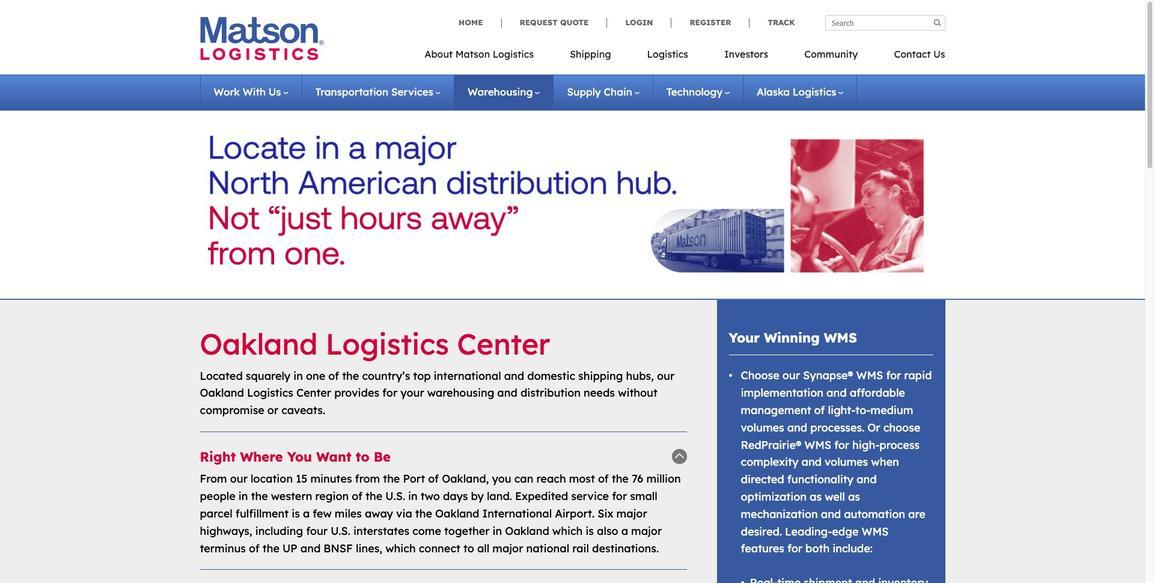 Task type: describe. For each thing, give the bounding box(es) containing it.
work
[[214, 85, 240, 98]]

optimization
[[741, 490, 807, 504]]

be
[[374, 449, 391, 466]]

contact
[[895, 48, 931, 60]]

most
[[569, 472, 595, 486]]

process
[[880, 438, 920, 452]]

1 horizontal spatial u.s.
[[386, 490, 405, 504]]

functionality
[[788, 473, 854, 487]]

the left 76
[[612, 472, 629, 486]]

for inside from our location 15 minutes from the port of oakland, you can reach most of the 76 million people in the western region of the u.s. in two days by land. expedited service for small parcel fulfillment is a few miles away via the oakland international airport. six major highways, including four u.s. interstates come together in oakland which is also a major terminus of the up and bnsf lines, which connect to all major national rail destinations.
[[612, 490, 627, 504]]

one
[[306, 369, 326, 383]]

medium
[[871, 404, 914, 417]]

are
[[909, 508, 926, 521]]

us inside top menu navigation
[[934, 48, 946, 60]]

of inside located squarely in one of the country's top international and domestic shipping hubs, our oakland logistics center provides for your warehousing and distribution needs without compromise or caveats.
[[329, 369, 339, 383]]

shipping
[[570, 48, 611, 60]]

matson
[[456, 48, 490, 60]]

logistics down login
[[648, 48, 689, 60]]

with
[[243, 85, 266, 98]]

logistics down community 'link'
[[793, 85, 837, 98]]

alaska
[[757, 85, 790, 98]]

1 vertical spatial a
[[622, 524, 629, 538]]

and up functionality
[[802, 456, 822, 469]]

million
[[647, 472, 681, 486]]

technology
[[667, 85, 723, 98]]

investors link
[[707, 45, 787, 69]]

your
[[401, 386, 424, 400]]

contact us
[[895, 48, 946, 60]]

1 horizontal spatial center
[[457, 326, 551, 362]]

transportation services
[[315, 85, 434, 98]]

six
[[598, 507, 614, 521]]

international
[[483, 507, 552, 521]]

choose
[[884, 421, 921, 435]]

of inside "choose our synapse® wms for rapid implementation and affordable management of light-to-medium volumes and processes. or choose redprairie® wms for high-process complexity and volumes when directed functionality and optimization as well as mechanization and automation are desired. leading-edge wms features for both include:"
[[815, 404, 825, 417]]

high-
[[853, 438, 880, 452]]

0 horizontal spatial u.s.
[[331, 524, 351, 538]]

oakland down days
[[435, 507, 480, 521]]

work with us link
[[214, 85, 288, 98]]

1 vertical spatial is
[[586, 524, 594, 538]]

of up the two
[[428, 472, 439, 486]]

two
[[421, 490, 440, 504]]

features
[[741, 542, 785, 556]]

top menu navigation
[[425, 45, 946, 69]]

also
[[597, 524, 619, 538]]

by
[[471, 490, 484, 504]]

for down processes.
[[835, 438, 850, 452]]

include:
[[833, 542, 873, 556]]

and down the when
[[857, 473, 877, 487]]

of down including at bottom
[[249, 542, 260, 555]]

to-
[[856, 404, 871, 417]]

0 vertical spatial a
[[303, 507, 310, 521]]

in down the port
[[408, 490, 418, 504]]

1 horizontal spatial which
[[553, 524, 583, 538]]

wms up affordable
[[857, 369, 884, 383]]

for up affordable
[[887, 369, 902, 383]]

2 vertical spatial major
[[493, 542, 524, 555]]

connect
[[419, 542, 461, 555]]

winning
[[765, 330, 820, 346]]

of up miles
[[352, 490, 363, 504]]

about matson logistics
[[425, 48, 534, 60]]

1 vertical spatial major
[[632, 524, 662, 538]]

request quote link
[[501, 17, 607, 27]]

our for choose our synapse® wms for rapid implementation and affordable management of light-to-medium volumes and processes. or choose redprairie® wms for high-process complexity and volumes when directed functionality and optimization as well as mechanization and automation are desired. leading-edge wms features for both include:
[[783, 369, 801, 383]]

1 vertical spatial which
[[386, 542, 416, 555]]

to inside from our location 15 minutes from the port of oakland, you can reach most of the 76 million people in the western region of the u.s. in two days by land. expedited service for small parcel fulfillment is a few miles away via the oakland international airport. six major highways, including four u.s. interstates come together in oakland which is also a major terminus of the up and bnsf lines, which connect to all major national rail destinations.
[[464, 542, 474, 555]]

together
[[444, 524, 490, 538]]

when
[[872, 456, 900, 469]]

right
[[200, 449, 236, 466]]

community link
[[787, 45, 877, 69]]

or
[[868, 421, 881, 435]]

and inside from our location 15 minutes from the port of oakland, you can reach most of the 76 million people in the western region of the u.s. in two days by land. expedited service for small parcel fulfillment is a few miles away via the oakland international airport. six major highways, including four u.s. interstates come together in oakland which is also a major terminus of the up and bnsf lines, which connect to all major national rail destinations.
[[301, 542, 321, 555]]

the up away
[[366, 490, 383, 504]]

both
[[806, 542, 830, 556]]

transportation services link
[[315, 85, 441, 98]]

in right 'people'
[[239, 490, 248, 504]]

shipping link
[[552, 45, 629, 69]]

logistics up 'warehousing' link
[[493, 48, 534, 60]]

warehousing
[[427, 386, 495, 400]]

rapid
[[905, 369, 933, 383]]

backtop image
[[672, 449, 687, 464]]

and down well
[[821, 508, 842, 521]]

location
[[251, 472, 293, 486]]

terminus
[[200, 542, 246, 555]]

technology link
[[667, 85, 730, 98]]

management
[[741, 404, 812, 417]]

the left up
[[263, 542, 280, 555]]

all
[[478, 542, 490, 555]]

for inside located squarely in one of the country's top international and domestic shipping hubs, our oakland logistics center provides for your warehousing and distribution needs without compromise or caveats.
[[383, 386, 398, 400]]

reach
[[537, 472, 566, 486]]

miles
[[335, 507, 362, 521]]

0 vertical spatial major
[[617, 507, 648, 521]]

well
[[825, 490, 846, 504]]

your
[[729, 330, 760, 346]]

15
[[296, 472, 308, 486]]

desired.
[[741, 525, 783, 539]]

small
[[630, 490, 658, 504]]

from
[[200, 472, 227, 486]]

service
[[572, 490, 609, 504]]

where
[[240, 449, 283, 466]]

country's
[[362, 369, 410, 383]]

about matson logistics link
[[425, 45, 552, 69]]

national
[[527, 542, 570, 555]]

register link
[[671, 17, 750, 27]]

login
[[626, 17, 653, 27]]

1 vertical spatial volumes
[[825, 456, 869, 469]]



Task type: vqa. For each thing, say whether or not it's contained in the screenshot.
and inside the From our location 15 minutes from the Port of Oakland, you can reach most of the 76 million people in the western region of the U.S. in two days by land. Expedited service for small parcel fulfillment is a few miles away via the Oakland International Airport. Six major highways, including four U.S. interstates come together in Oakland which is also a major terminus of the UP and BNSF lines, which connect to all major national rail destinations.
yes



Task type: locate. For each thing, give the bounding box(es) containing it.
for down leading-
[[788, 542, 803, 556]]

as right well
[[849, 490, 861, 504]]

a right also
[[622, 524, 629, 538]]

u.s. up bnsf
[[331, 524, 351, 538]]

which down airport.
[[553, 524, 583, 538]]

minutes
[[311, 472, 352, 486]]

processes.
[[811, 421, 865, 435]]

1 horizontal spatial volumes
[[825, 456, 869, 469]]

up
[[283, 542, 298, 555]]

bnsf
[[324, 542, 353, 555]]

and down management
[[788, 421, 808, 435]]

0 horizontal spatial center
[[297, 386, 331, 400]]

0 vertical spatial volumes
[[741, 421, 785, 435]]

warehousing link
[[468, 85, 540, 98]]

None search field
[[826, 15, 946, 31]]

oakland up the squarely
[[200, 326, 318, 362]]

u.s.
[[386, 490, 405, 504], [331, 524, 351, 538]]

you
[[287, 449, 312, 466]]

is
[[292, 507, 300, 521], [586, 524, 594, 538]]

your winning wms section
[[702, 300, 961, 583]]

synapse®
[[804, 369, 854, 383]]

0 horizontal spatial us
[[269, 85, 281, 98]]

in inside located squarely in one of the country's top international and domestic shipping hubs, our oakland logistics center provides for your warehousing and distribution needs without compromise or caveats.
[[294, 369, 303, 383]]

our up implementation
[[783, 369, 801, 383]]

is left also
[[586, 524, 594, 538]]

few
[[313, 507, 332, 521]]

track link
[[750, 17, 795, 27]]

quote
[[561, 17, 589, 27]]

0 horizontal spatial to
[[356, 449, 370, 466]]

mechanization
[[741, 508, 818, 521]]

track
[[768, 17, 795, 27]]

hubs,
[[626, 369, 654, 383]]

center down one
[[297, 386, 331, 400]]

transportation
[[315, 85, 389, 98]]

a
[[303, 507, 310, 521], [622, 524, 629, 538]]

alaska logistics link
[[757, 85, 844, 98]]

your winning wms
[[729, 330, 858, 346]]

0 vertical spatial is
[[292, 507, 300, 521]]

lines,
[[356, 542, 383, 555]]

destinations.
[[592, 542, 659, 555]]

0 vertical spatial u.s.
[[386, 490, 405, 504]]

logistics up country's
[[326, 326, 449, 362]]

us right with
[[269, 85, 281, 98]]

in
[[294, 369, 303, 383], [239, 490, 248, 504], [408, 490, 418, 504], [493, 524, 502, 538]]

major up 'destinations.'
[[632, 524, 662, 538]]

work with us
[[214, 85, 281, 98]]

interstates
[[354, 524, 410, 538]]

0 horizontal spatial our
[[230, 472, 248, 486]]

oakland down located
[[200, 386, 244, 400]]

major
[[617, 507, 648, 521], [632, 524, 662, 538], [493, 542, 524, 555]]

major right "all"
[[493, 542, 524, 555]]

the up "fulfillment"
[[251, 490, 268, 504]]

0 horizontal spatial which
[[386, 542, 416, 555]]

us right contact
[[934, 48, 946, 60]]

can
[[515, 472, 534, 486]]

wms down processes.
[[805, 438, 832, 452]]

our inside from our location 15 minutes from the port of oakland, you can reach most of the 76 million people in the western region of the u.s. in two days by land. expedited service for small parcel fulfillment is a few miles away via the oakland international airport. six major highways, including four u.s. interstates come together in oakland which is also a major terminus of the up and bnsf lines, which connect to all major national rail destinations.
[[230, 472, 248, 486]]

center inside located squarely in one of the country's top international and domestic shipping hubs, our oakland logistics center provides for your warehousing and distribution needs without compromise or caveats.
[[297, 386, 331, 400]]

away
[[365, 507, 393, 521]]

home link
[[459, 17, 501, 27]]

our right from
[[230, 472, 248, 486]]

located squarely in one of the country's top international and domestic shipping hubs, our oakland logistics center provides for your warehousing and distribution needs without compromise or caveats.
[[200, 369, 675, 418]]

is down the western
[[292, 507, 300, 521]]

and left distribution
[[498, 386, 518, 400]]

2 as from the left
[[849, 490, 861, 504]]

oakland,
[[442, 472, 489, 486]]

about
[[425, 48, 453, 60]]

wms down automation at the bottom right of page
[[862, 525, 889, 539]]

1 vertical spatial us
[[269, 85, 281, 98]]

choose our synapse® wms for rapid implementation and affordable management of light-to-medium volumes and processes. or choose redprairie® wms for high-process complexity and volumes when directed functionality and optimization as well as mechanization and automation are desired. leading-edge wms features for both include:
[[741, 369, 933, 556]]

search image
[[934, 19, 942, 26]]

rail
[[573, 542, 589, 555]]

major down small
[[617, 507, 648, 521]]

and up light-
[[827, 386, 847, 400]]

automation
[[845, 508, 906, 521]]

of left light-
[[815, 404, 825, 417]]

1 vertical spatial u.s.
[[331, 524, 351, 538]]

warehousing
[[468, 85, 533, 98]]

edge
[[833, 525, 859, 539]]

our inside "choose our synapse® wms for rapid implementation and affordable management of light-to-medium volumes and processes. or choose redprairie® wms for high-process complexity and volumes when directed functionality and optimization as well as mechanization and automation are desired. leading-edge wms features for both include:"
[[783, 369, 801, 383]]

1 horizontal spatial our
[[657, 369, 675, 383]]

you
[[492, 472, 512, 486]]

center up international
[[457, 326, 551, 362]]

request quote
[[520, 17, 589, 27]]

center
[[457, 326, 551, 362], [297, 386, 331, 400]]

for up "six"
[[612, 490, 627, 504]]

as
[[810, 490, 822, 504], [849, 490, 861, 504]]

as down functionality
[[810, 490, 822, 504]]

1 vertical spatial center
[[297, 386, 331, 400]]

0 horizontal spatial a
[[303, 507, 310, 521]]

alaska logistics
[[757, 85, 837, 98]]

our for from our location 15 minutes from the port of oakland, you can reach most of the 76 million people in the western region of the u.s. in two days by land. expedited service for small parcel fulfillment is a few miles away via the oakland international airport. six major highways, including four u.s. interstates come together in oakland which is also a major terminus of the up and bnsf lines, which connect to all major national rail destinations.
[[230, 472, 248, 486]]

and down four
[[301, 542, 321, 555]]

which down "interstates"
[[386, 542, 416, 555]]

0 horizontal spatial as
[[810, 490, 822, 504]]

supply chain link
[[567, 85, 640, 98]]

services
[[392, 85, 434, 98]]

located
[[200, 369, 243, 383]]

our right hubs,
[[657, 369, 675, 383]]

compromise
[[200, 404, 265, 418]]

the
[[342, 369, 359, 383], [383, 472, 400, 486], [612, 472, 629, 486], [251, 490, 268, 504], [366, 490, 383, 504], [416, 507, 432, 521], [263, 542, 280, 555]]

volumes down high-
[[825, 456, 869, 469]]

or
[[268, 404, 279, 418]]

login link
[[607, 17, 671, 27]]

of right most
[[598, 472, 609, 486]]

region
[[315, 490, 349, 504]]

0 horizontal spatial is
[[292, 507, 300, 521]]

the left the port
[[383, 472, 400, 486]]

without
[[618, 386, 658, 400]]

our inside located squarely in one of the country's top international and domestic shipping hubs, our oakland logistics center provides for your warehousing and distribution needs without compromise or caveats.
[[657, 369, 675, 383]]

alaska services image
[[208, 123, 938, 284]]

1 horizontal spatial as
[[849, 490, 861, 504]]

1 vertical spatial to
[[464, 542, 474, 555]]

expedited
[[515, 490, 569, 504]]

implementation
[[741, 386, 824, 400]]

1 horizontal spatial us
[[934, 48, 946, 60]]

via
[[396, 507, 412, 521]]

in left one
[[294, 369, 303, 383]]

0 horizontal spatial volumes
[[741, 421, 785, 435]]

leading-
[[786, 525, 833, 539]]

supply
[[567, 85, 601, 98]]

1 horizontal spatial is
[[586, 524, 594, 538]]

0 vertical spatial us
[[934, 48, 946, 60]]

domestic
[[528, 369, 576, 383]]

of right one
[[329, 369, 339, 383]]

and left the 'domestic'
[[504, 369, 525, 383]]

provides
[[335, 386, 380, 400]]

logistics inside located squarely in one of the country's top international and domestic shipping hubs, our oakland logistics center provides for your warehousing and distribution needs without compromise or caveats.
[[247, 386, 293, 400]]

volumes up the redprairie®
[[741, 421, 785, 435]]

volumes
[[741, 421, 785, 435], [825, 456, 869, 469]]

to left "all"
[[464, 542, 474, 555]]

1 as from the left
[[810, 490, 822, 504]]

for down country's
[[383, 386, 398, 400]]

oakland down the international
[[505, 524, 550, 538]]

oakland inside located squarely in one of the country's top international and domestic shipping hubs, our oakland logistics center provides for your warehousing and distribution needs without compromise or caveats.
[[200, 386, 244, 400]]

of
[[329, 369, 339, 383], [815, 404, 825, 417], [428, 472, 439, 486], [598, 472, 609, 486], [352, 490, 363, 504], [249, 542, 260, 555]]

and
[[504, 369, 525, 383], [827, 386, 847, 400], [498, 386, 518, 400], [788, 421, 808, 435], [802, 456, 822, 469], [857, 473, 877, 487], [821, 508, 842, 521], [301, 542, 321, 555]]

wms up synapse®
[[824, 330, 858, 346]]

in down the international
[[493, 524, 502, 538]]

Search search field
[[826, 15, 946, 31]]

logistics down the squarely
[[247, 386, 293, 400]]

complexity
[[741, 456, 799, 469]]

port
[[403, 472, 425, 486]]

the up provides
[[342, 369, 359, 383]]

1 horizontal spatial a
[[622, 524, 629, 538]]

matson logistics image
[[200, 17, 324, 60]]

to left be
[[356, 449, 370, 466]]

0 vertical spatial which
[[553, 524, 583, 538]]

a left few
[[303, 507, 310, 521]]

u.s. up via
[[386, 490, 405, 504]]

0 vertical spatial center
[[457, 326, 551, 362]]

directed
[[741, 473, 785, 487]]

airport.
[[555, 507, 595, 521]]

chain
[[604, 85, 633, 98]]

community
[[805, 48, 859, 60]]

the up the come
[[416, 507, 432, 521]]

the inside located squarely in one of the country's top international and domestic shipping hubs, our oakland logistics center provides for your warehousing and distribution needs without compromise or caveats.
[[342, 369, 359, 383]]

investors
[[725, 48, 769, 60]]

caveats.
[[282, 404, 325, 418]]

2 horizontal spatial our
[[783, 369, 801, 383]]

0 vertical spatial to
[[356, 449, 370, 466]]

people
[[200, 490, 236, 504]]

1 horizontal spatial to
[[464, 542, 474, 555]]



